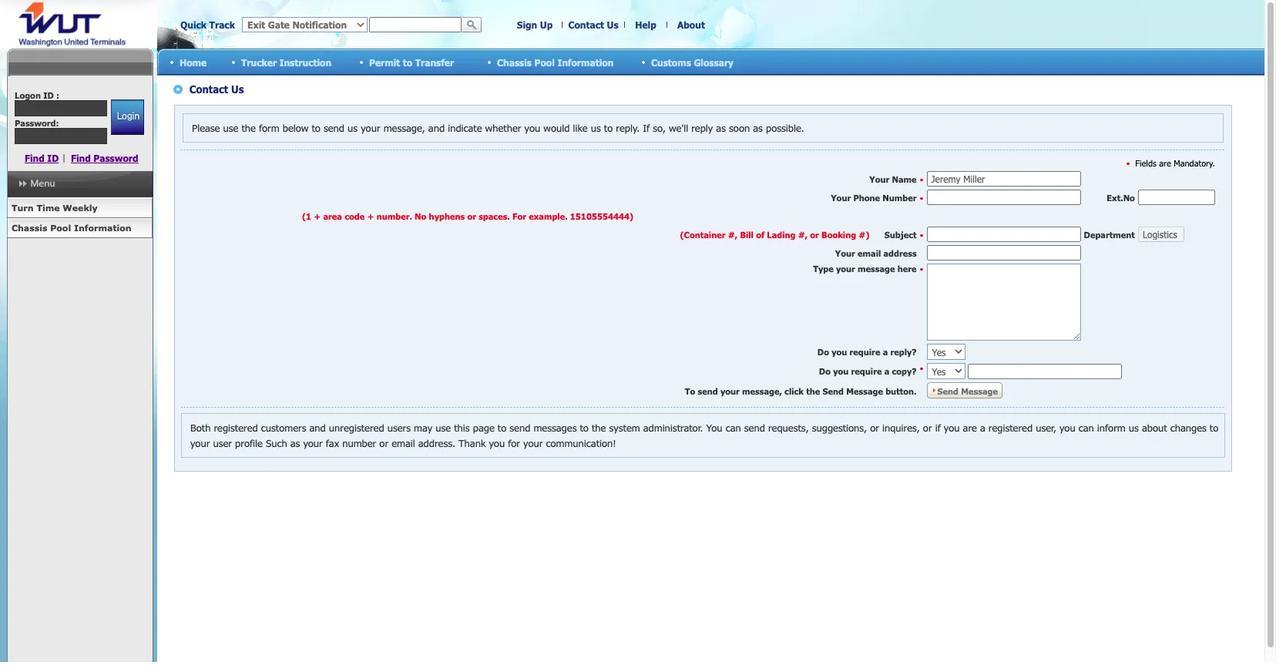 Task type: describe. For each thing, give the bounding box(es) containing it.
weekly
[[63, 203, 98, 213]]

password
[[94, 153, 138, 163]]

about
[[678, 19, 705, 30]]

find password link
[[71, 153, 138, 163]]

turn
[[12, 203, 34, 213]]

0 vertical spatial information
[[558, 57, 614, 67]]

contact us link
[[568, 19, 619, 30]]

instruction
[[279, 57, 332, 67]]

1 horizontal spatial chassis
[[497, 57, 532, 67]]

find id link
[[25, 153, 59, 163]]

password:
[[15, 118, 59, 128]]

help
[[635, 19, 656, 30]]

permit to transfer
[[369, 57, 454, 67]]

sign up link
[[517, 19, 553, 30]]

to
[[403, 57, 413, 67]]

find password
[[71, 153, 138, 163]]

contact us
[[568, 19, 619, 30]]

0 vertical spatial pool
[[535, 57, 555, 67]]

chassis pool information link
[[7, 218, 153, 238]]

transfer
[[415, 57, 454, 67]]

information inside "chassis pool information" link
[[74, 223, 131, 233]]



Task type: locate. For each thing, give the bounding box(es) containing it.
None password field
[[15, 128, 107, 144]]

contact
[[568, 19, 604, 30]]

login image
[[111, 99, 144, 135]]

0 horizontal spatial chassis
[[12, 223, 47, 233]]

permit
[[369, 57, 400, 67]]

find down password:
[[25, 153, 45, 163]]

2 find from the left
[[71, 153, 91, 163]]

1 find from the left
[[25, 153, 45, 163]]

1 vertical spatial chassis
[[12, 223, 47, 233]]

0 horizontal spatial pool
[[50, 223, 71, 233]]

logon id :
[[15, 90, 59, 100]]

id down password:
[[47, 153, 59, 163]]

chassis pool information down "turn time weekly" link
[[12, 223, 131, 233]]

pool down up
[[535, 57, 555, 67]]

quick
[[180, 19, 207, 30]]

chassis pool information down up
[[497, 57, 614, 67]]

turn time weekly link
[[7, 198, 153, 218]]

id for logon
[[43, 90, 54, 100]]

id left :
[[43, 90, 54, 100]]

time
[[37, 203, 60, 213]]

0 vertical spatial chassis
[[497, 57, 532, 67]]

customs glossary
[[651, 57, 734, 67]]

0 vertical spatial id
[[43, 90, 54, 100]]

quick track
[[180, 19, 235, 30]]

find for find id
[[25, 153, 45, 163]]

home
[[180, 57, 207, 67]]

trucker
[[241, 57, 277, 67]]

find id
[[25, 153, 59, 163]]

1 vertical spatial pool
[[50, 223, 71, 233]]

id
[[43, 90, 54, 100], [47, 153, 59, 163]]

logon
[[15, 90, 41, 100]]

chassis
[[497, 57, 532, 67], [12, 223, 47, 233]]

sign up
[[517, 19, 553, 30]]

id for find
[[47, 153, 59, 163]]

track
[[209, 19, 235, 30]]

customs
[[651, 57, 691, 67]]

chassis pool information inside "chassis pool information" link
[[12, 223, 131, 233]]

information down contact in the top of the page
[[558, 57, 614, 67]]

glossary
[[694, 57, 734, 67]]

1 vertical spatial id
[[47, 153, 59, 163]]

0 horizontal spatial find
[[25, 153, 45, 163]]

None text field
[[15, 100, 107, 116]]

trucker instruction
[[241, 57, 332, 67]]

pool
[[535, 57, 555, 67], [50, 223, 71, 233]]

chassis pool information
[[497, 57, 614, 67], [12, 223, 131, 233]]

about link
[[678, 19, 705, 30]]

turn time weekly
[[12, 203, 98, 213]]

1 vertical spatial information
[[74, 223, 131, 233]]

up
[[540, 19, 553, 30]]

0 horizontal spatial information
[[74, 223, 131, 233]]

0 horizontal spatial chassis pool information
[[12, 223, 131, 233]]

1 horizontal spatial chassis pool information
[[497, 57, 614, 67]]

1 horizontal spatial pool
[[535, 57, 555, 67]]

pool down turn time weekly
[[50, 223, 71, 233]]

information down weekly
[[74, 223, 131, 233]]

1 vertical spatial chassis pool information
[[12, 223, 131, 233]]

find for find password
[[71, 153, 91, 163]]

0 vertical spatial chassis pool information
[[497, 57, 614, 67]]

sign
[[517, 19, 537, 30]]

chassis down sign
[[497, 57, 532, 67]]

find
[[25, 153, 45, 163], [71, 153, 91, 163]]

help link
[[635, 19, 656, 30]]

:
[[56, 90, 59, 100]]

information
[[558, 57, 614, 67], [74, 223, 131, 233]]

us
[[607, 19, 619, 30]]

1 horizontal spatial find
[[71, 153, 91, 163]]

1 horizontal spatial information
[[558, 57, 614, 67]]

None text field
[[369, 17, 462, 32]]

chassis down "turn"
[[12, 223, 47, 233]]

find left password
[[71, 153, 91, 163]]



